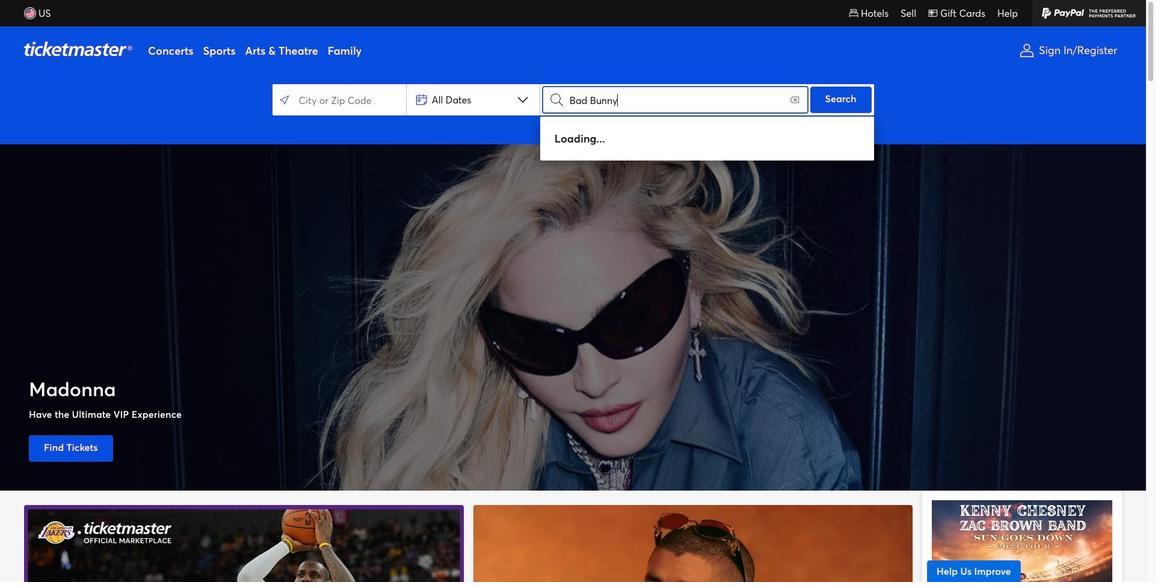 Task type: vqa. For each thing, say whether or not it's contained in the screenshot.
Menu
yes



Task type: describe. For each thing, give the bounding box(es) containing it.
Search by Artist, Event or Venue text field
[[564, 87, 808, 113]]

paypal preferred payments partner image
[[1032, 0, 1146, 26]]

City or Zip Code field
[[275, 87, 403, 113]]



Task type: locate. For each thing, give the bounding box(es) containing it.
advertisement element
[[932, 501, 1112, 582]]

menu inside main navigation 'element'
[[143, 26, 1009, 75]]

None search field
[[272, 84, 874, 161]]

menu
[[143, 26, 1009, 75]]

status
[[540, 117, 874, 161]]

main navigation element
[[0, 0, 1146, 75]]



